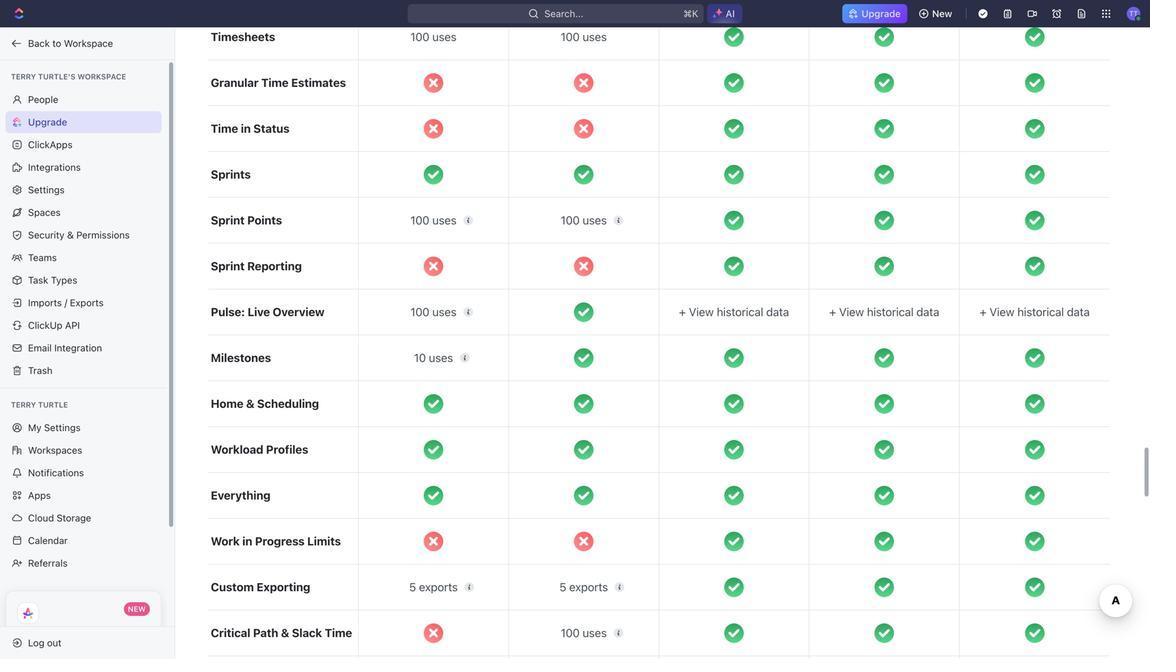 Task type: vqa. For each thing, say whether or not it's contained in the screenshot.
Space, , element at top
no



Task type: describe. For each thing, give the bounding box(es) containing it.
2 view from the left
[[839, 306, 864, 319]]

pulse:
[[211, 306, 245, 319]]

terry for my settings
[[11, 401, 36, 410]]

close image for granular time estimates
[[424, 73, 443, 93]]

imports / exports link
[[5, 292, 162, 314]]

1 vertical spatial time
[[211, 122, 238, 135]]

new inside "button"
[[933, 8, 953, 19]]

terry turtle's workspace
[[11, 72, 126, 81]]

scheduling
[[257, 397, 319, 411]]

referrals
[[28, 558, 68, 569]]

custom exporting
[[211, 581, 310, 594]]

sprint for sprint points
[[211, 214, 245, 227]]

1 vertical spatial new
[[128, 605, 146, 614]]

/
[[65, 297, 67, 309]]

my settings link
[[5, 417, 162, 439]]

security & permissions link
[[5, 224, 162, 246]]

ai
[[726, 8, 735, 19]]

limits
[[307, 535, 341, 548]]

overview
[[273, 306, 325, 319]]

clickup
[[28, 320, 63, 331]]

notifications
[[28, 467, 84, 479]]

1 horizontal spatial upgrade link
[[843, 4, 908, 23]]

log
[[28, 638, 44, 649]]

imports
[[28, 297, 62, 309]]

1 data from the left
[[767, 306, 789, 319]]

new button
[[913, 3, 961, 25]]

workspaces link
[[5, 440, 162, 462]]

sprint points
[[211, 214, 282, 227]]

live
[[248, 306, 270, 319]]

progress
[[255, 535, 305, 548]]

sprint reporting
[[211, 260, 302, 273]]

sprint for sprint reporting
[[211, 260, 245, 273]]

trash link
[[5, 360, 162, 382]]

1 historical from the left
[[717, 306, 764, 319]]

path
[[253, 627, 278, 640]]

slack
[[292, 627, 322, 640]]

clickapps
[[28, 139, 73, 150]]

terry turtle
[[11, 401, 68, 410]]

workspace for back to workspace
[[64, 38, 113, 49]]

milestones
[[211, 351, 271, 365]]

api
[[65, 320, 80, 331]]

3 + view historical data from the left
[[980, 306, 1090, 319]]

teams
[[28, 252, 57, 263]]

referrals link
[[5, 553, 162, 575]]

cloud
[[28, 513, 54, 524]]

& for security
[[67, 229, 74, 241]]

1 5 exports from the left
[[409, 581, 458, 594]]

cloud storage
[[28, 513, 91, 524]]

task types
[[28, 275, 77, 286]]

close image for work in progress limits
[[424, 532, 443, 552]]

workspaces
[[28, 445, 82, 456]]

2 + from the left
[[830, 306, 837, 319]]

exports
[[70, 297, 104, 309]]

close image for work in progress limits
[[574, 532, 594, 552]]

task
[[28, 275, 48, 286]]

spaces
[[28, 207, 61, 218]]

pulse: live overview
[[211, 306, 325, 319]]

clickapps link
[[5, 134, 162, 156]]

estimates
[[291, 76, 346, 90]]

10 uses
[[414, 351, 453, 365]]

settings link
[[5, 179, 162, 201]]

custom
[[211, 581, 254, 594]]

2 historical from the left
[[867, 306, 914, 319]]

2 horizontal spatial &
[[281, 627, 289, 640]]

apps
[[28, 490, 51, 501]]

clickup api link
[[5, 315, 162, 337]]

1 horizontal spatial upgrade
[[862, 8, 901, 19]]

1 view from the left
[[689, 306, 714, 319]]

2 5 exports from the left
[[560, 581, 608, 594]]

out
[[47, 638, 62, 649]]

close image for time in status
[[574, 119, 594, 139]]

terry for people
[[11, 72, 36, 81]]

storage
[[57, 513, 91, 524]]

clickup api
[[28, 320, 80, 331]]

integrations link
[[5, 156, 162, 178]]

in for progress
[[242, 535, 252, 548]]

tt
[[1130, 9, 1139, 17]]

critical path & slack time
[[211, 627, 352, 640]]

3 historical from the left
[[1018, 306, 1064, 319]]

1 + from the left
[[679, 306, 686, 319]]

critical
[[211, 627, 251, 640]]

home & scheduling
[[211, 397, 319, 411]]

turtle's
[[38, 72, 76, 81]]

security
[[28, 229, 65, 241]]

points
[[247, 214, 282, 227]]

integration
[[54, 342, 102, 354]]

⌘k
[[684, 8, 699, 19]]

3 data from the left
[[1067, 306, 1090, 319]]

tt button
[[1123, 3, 1145, 25]]

calendar link
[[5, 530, 162, 552]]

back
[[28, 38, 50, 49]]

work in progress limits
[[211, 535, 341, 548]]



Task type: locate. For each thing, give the bounding box(es) containing it.
terry up the people
[[11, 72, 36, 81]]

2 terry from the top
[[11, 401, 36, 410]]

1 horizontal spatial 5
[[560, 581, 567, 594]]

1 vertical spatial upgrade
[[28, 116, 67, 128]]

settings up 'spaces'
[[28, 184, 65, 196]]

0 vertical spatial upgrade
[[862, 8, 901, 19]]

upgrade link up clickapps link
[[5, 111, 162, 133]]

close image for sprint reporting
[[424, 257, 443, 276]]

workload
[[211, 443, 263, 457]]

sprints
[[211, 168, 251, 181]]

profiles
[[266, 443, 308, 457]]

back to workspace
[[28, 38, 113, 49]]

workload profiles
[[211, 443, 308, 457]]

1 horizontal spatial 5 exports
[[560, 581, 608, 594]]

0 vertical spatial new
[[933, 8, 953, 19]]

2 horizontal spatial historical
[[1018, 306, 1064, 319]]

0 vertical spatial workspace
[[64, 38, 113, 49]]

workspace right to
[[64, 38, 113, 49]]

cloud storage link
[[5, 507, 162, 529]]

uses
[[433, 30, 457, 44], [583, 30, 607, 44], [433, 214, 457, 227], [583, 214, 607, 227], [433, 306, 457, 319], [429, 351, 453, 365], [583, 627, 607, 640]]

reporting
[[247, 260, 302, 273]]

1 horizontal spatial exports
[[569, 581, 608, 594]]

email integration link
[[5, 337, 162, 359]]

0 horizontal spatial time
[[211, 122, 238, 135]]

my settings
[[28, 422, 81, 434]]

4 close image from the top
[[424, 624, 443, 643]]

2 horizontal spatial + view historical data
[[980, 306, 1090, 319]]

1 vertical spatial upgrade link
[[5, 111, 162, 133]]

10
[[414, 351, 426, 365]]

sprint
[[211, 214, 245, 227], [211, 260, 245, 273]]

upgrade
[[862, 8, 901, 19], [28, 116, 67, 128]]

close image
[[424, 73, 443, 93], [424, 257, 443, 276], [424, 532, 443, 552], [424, 624, 443, 643]]

workspace
[[64, 38, 113, 49], [78, 72, 126, 81]]

&
[[67, 229, 74, 241], [246, 397, 255, 411], [281, 627, 289, 640]]

1 horizontal spatial view
[[839, 306, 864, 319]]

0 vertical spatial terry
[[11, 72, 36, 81]]

people
[[28, 94, 58, 105]]

settings inside settings link
[[28, 184, 65, 196]]

0 horizontal spatial 5
[[409, 581, 416, 594]]

time up sprints in the left top of the page
[[211, 122, 238, 135]]

1 horizontal spatial +
[[830, 306, 837, 319]]

settings inside the my settings link
[[44, 422, 81, 434]]

0 horizontal spatial +
[[679, 306, 686, 319]]

upgrade up clickapps
[[28, 116, 67, 128]]

workspace inside back to workspace button
[[64, 38, 113, 49]]

ai button
[[708, 4, 743, 23]]

in left the status
[[241, 122, 251, 135]]

2 exports from the left
[[569, 581, 608, 594]]

100 uses
[[411, 30, 457, 44], [561, 30, 607, 44], [411, 214, 457, 227], [561, 214, 607, 227], [411, 306, 457, 319], [561, 627, 607, 640]]

2 horizontal spatial view
[[990, 306, 1015, 319]]

time right granular
[[261, 76, 289, 90]]

2 close image from the top
[[424, 257, 443, 276]]

1 horizontal spatial data
[[917, 306, 940, 319]]

historical
[[717, 306, 764, 319], [867, 306, 914, 319], [1018, 306, 1064, 319]]

email
[[28, 342, 52, 354]]

notifications link
[[5, 462, 162, 484]]

2 vertical spatial &
[[281, 627, 289, 640]]

terry up my
[[11, 401, 36, 410]]

workspace up people link
[[78, 72, 126, 81]]

granular time estimates
[[211, 76, 346, 90]]

everything
[[211, 489, 271, 502]]

2 5 from the left
[[560, 581, 567, 594]]

0 horizontal spatial upgrade link
[[5, 111, 162, 133]]

0 vertical spatial in
[[241, 122, 251, 135]]

1 horizontal spatial time
[[261, 76, 289, 90]]

3 + from the left
[[980, 306, 987, 319]]

in right work
[[242, 535, 252, 548]]

status
[[254, 122, 290, 135]]

time in status
[[211, 122, 290, 135]]

granular
[[211, 76, 259, 90]]

home
[[211, 397, 244, 411]]

3 view from the left
[[990, 306, 1015, 319]]

0 horizontal spatial exports
[[419, 581, 458, 594]]

in for status
[[241, 122, 251, 135]]

check image
[[725, 73, 744, 93], [1025, 73, 1045, 93], [1025, 119, 1045, 139], [725, 165, 744, 184], [875, 211, 894, 230], [725, 257, 744, 276], [574, 348, 594, 368], [725, 348, 744, 368], [424, 394, 443, 414], [875, 394, 894, 414], [1025, 394, 1045, 414], [424, 440, 443, 460], [1025, 440, 1045, 460], [725, 486, 744, 506], [875, 486, 894, 506], [725, 532, 744, 552], [875, 532, 894, 552], [1025, 532, 1045, 552], [725, 578, 744, 597], [875, 578, 894, 597], [725, 624, 744, 643], [1025, 624, 1045, 643]]

close image for sprint reporting
[[574, 257, 594, 276]]

check image
[[725, 27, 744, 47], [875, 27, 894, 47], [1025, 27, 1045, 47], [875, 73, 894, 93], [725, 119, 744, 139], [875, 119, 894, 139], [424, 165, 443, 184], [574, 165, 594, 184], [875, 165, 894, 184], [1025, 165, 1045, 184], [725, 211, 744, 230], [1025, 211, 1045, 230], [875, 257, 894, 276], [1025, 257, 1045, 276], [574, 303, 594, 322], [875, 348, 894, 368], [1025, 348, 1045, 368], [574, 394, 594, 414], [725, 394, 744, 414], [574, 440, 594, 460], [725, 440, 744, 460], [875, 440, 894, 460], [424, 486, 443, 506], [574, 486, 594, 506], [1025, 486, 1045, 506], [1025, 578, 1045, 597], [875, 624, 894, 643]]

to
[[52, 38, 61, 49]]

5 exports
[[409, 581, 458, 594], [560, 581, 608, 594]]

imports / exports
[[28, 297, 104, 309]]

1 exports from the left
[[419, 581, 458, 594]]

1 horizontal spatial new
[[933, 8, 953, 19]]

5
[[409, 581, 416, 594], [560, 581, 567, 594]]

0 vertical spatial upgrade link
[[843, 4, 908, 23]]

close image
[[574, 73, 594, 93], [424, 119, 443, 139], [574, 119, 594, 139], [574, 257, 594, 276], [574, 532, 594, 552]]

2 + view historical data from the left
[[830, 306, 940, 319]]

trash
[[28, 365, 53, 376]]

2 data from the left
[[917, 306, 940, 319]]

& right path
[[281, 627, 289, 640]]

exports
[[419, 581, 458, 594], [569, 581, 608, 594]]

settings
[[28, 184, 65, 196], [44, 422, 81, 434]]

0 horizontal spatial 5 exports
[[409, 581, 458, 594]]

1 terry from the top
[[11, 72, 36, 81]]

1 5 from the left
[[409, 581, 416, 594]]

close image for critical path & slack time
[[424, 624, 443, 643]]

& inside 'link'
[[67, 229, 74, 241]]

permissions
[[76, 229, 130, 241]]

1 + view historical data from the left
[[679, 306, 789, 319]]

apps link
[[5, 485, 162, 507]]

2 sprint from the top
[[211, 260, 245, 273]]

search...
[[545, 8, 584, 19]]

0 horizontal spatial upgrade
[[28, 116, 67, 128]]

upgrade link left new "button"
[[843, 4, 908, 23]]

teams link
[[5, 247, 162, 269]]

spaces link
[[5, 202, 162, 224]]

0 vertical spatial &
[[67, 229, 74, 241]]

0 horizontal spatial historical
[[717, 306, 764, 319]]

0 horizontal spatial data
[[767, 306, 789, 319]]

data
[[767, 306, 789, 319], [917, 306, 940, 319], [1067, 306, 1090, 319]]

& for home
[[246, 397, 255, 411]]

work
[[211, 535, 240, 548]]

security & permissions
[[28, 229, 130, 241]]

turtle
[[38, 401, 68, 410]]

0 vertical spatial settings
[[28, 184, 65, 196]]

0 vertical spatial time
[[261, 76, 289, 90]]

+ view historical data
[[679, 306, 789, 319], [830, 306, 940, 319], [980, 306, 1090, 319]]

2 horizontal spatial data
[[1067, 306, 1090, 319]]

0 vertical spatial sprint
[[211, 214, 245, 227]]

1 vertical spatial settings
[[44, 422, 81, 434]]

& right home
[[246, 397, 255, 411]]

1 vertical spatial workspace
[[78, 72, 126, 81]]

time right slack
[[325, 627, 352, 640]]

0 horizontal spatial new
[[128, 605, 146, 614]]

upgrade link
[[843, 4, 908, 23], [5, 111, 162, 133]]

settings up workspaces
[[44, 422, 81, 434]]

types
[[51, 275, 77, 286]]

my
[[28, 422, 41, 434]]

1 sprint from the top
[[211, 214, 245, 227]]

exporting
[[257, 581, 310, 594]]

log out
[[28, 638, 62, 649]]

2 horizontal spatial +
[[980, 306, 987, 319]]

2 horizontal spatial time
[[325, 627, 352, 640]]

1 horizontal spatial historical
[[867, 306, 914, 319]]

1 vertical spatial &
[[246, 397, 255, 411]]

close image for granular time estimates
[[574, 73, 594, 93]]

3 close image from the top
[[424, 532, 443, 552]]

people link
[[5, 89, 162, 111]]

upgrade left new "button"
[[862, 8, 901, 19]]

email integration
[[28, 342, 102, 354]]

1 horizontal spatial + view historical data
[[830, 306, 940, 319]]

2 vertical spatial time
[[325, 627, 352, 640]]

integrations
[[28, 162, 81, 173]]

1 horizontal spatial &
[[246, 397, 255, 411]]

log out button
[[5, 632, 163, 654]]

1 close image from the top
[[424, 73, 443, 93]]

in
[[241, 122, 251, 135], [242, 535, 252, 548]]

0 horizontal spatial view
[[689, 306, 714, 319]]

new
[[933, 8, 953, 19], [128, 605, 146, 614]]

sprint up pulse:
[[211, 260, 245, 273]]

0 horizontal spatial + view historical data
[[679, 306, 789, 319]]

timesheets
[[211, 30, 275, 44]]

1 vertical spatial in
[[242, 535, 252, 548]]

1 vertical spatial terry
[[11, 401, 36, 410]]

1 vertical spatial sprint
[[211, 260, 245, 273]]

& right security
[[67, 229, 74, 241]]

sprint left points on the left top
[[211, 214, 245, 227]]

time
[[261, 76, 289, 90], [211, 122, 238, 135], [325, 627, 352, 640]]

0 horizontal spatial &
[[67, 229, 74, 241]]

workspace for terry turtle's workspace
[[78, 72, 126, 81]]



